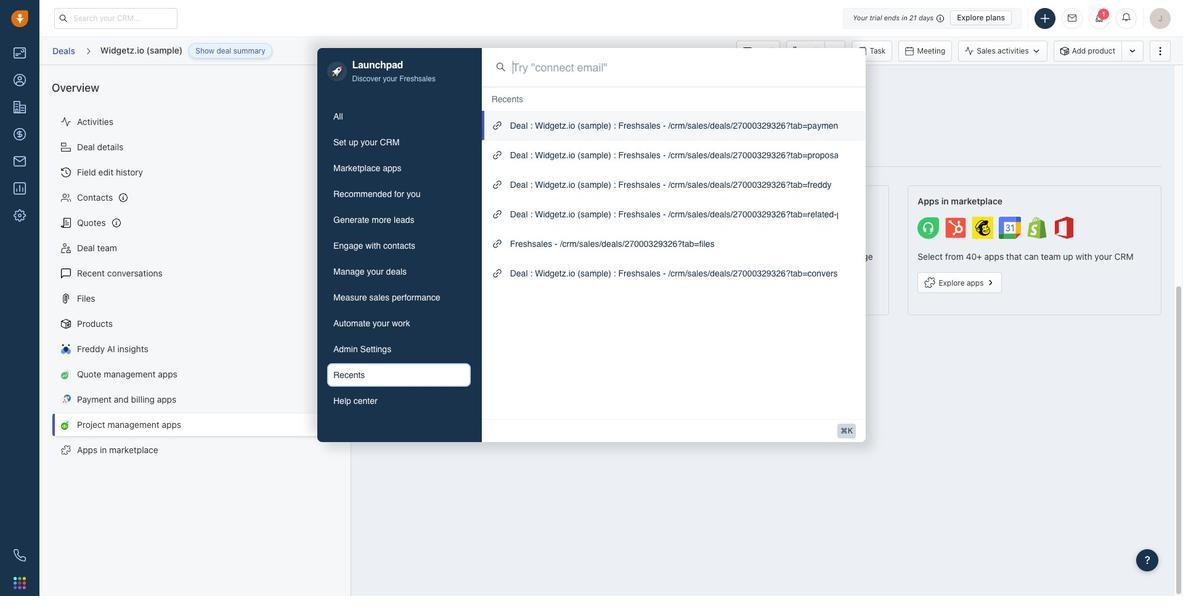 Task type: vqa. For each thing, say whether or not it's contained in the screenshot.
Explore to the top
yes



Task type: locate. For each thing, give the bounding box(es) containing it.
create
[[374, 252, 400, 262], [646, 252, 673, 262]]

sales activities button
[[959, 40, 1054, 61], [959, 40, 1048, 61]]

/crm/sales/deals/27000329326?tab=conversations
[[669, 269, 861, 279]]

freshsales
[[400, 75, 436, 83], [619, 121, 661, 131], [619, 151, 661, 160], [619, 180, 661, 190], [619, 210, 661, 220], [510, 239, 553, 249], [619, 269, 661, 279]]

1 view apps button from the left
[[374, 285, 435, 306]]

1 horizontal spatial view
[[653, 291, 670, 300]]

payment
[[646, 196, 682, 207], [77, 395, 112, 405]]

- for /crm/sales/deals/27000329326?tab=related-
[[663, 210, 666, 220]]

phone image
[[14, 550, 26, 562]]

them
[[736, 252, 757, 262]]

recommended for you button
[[327, 183, 471, 206]]

deal for deal : widgetz.io (sample) : freshsales - /crm/sales/deals/27000329326?tab=payment_and_billing
[[510, 121, 528, 131]]

freshsales down trello
[[619, 151, 661, 160]]

quote down freddy
[[77, 370, 101, 380]]

quote management apps down insights
[[77, 370, 178, 380]]

products
[[77, 319, 113, 329]]

create invoices, share them with customers, and manage payments
[[646, 252, 874, 275]]

in inside 'create quotes and proposals based on the deals in your crm'
[[569, 252, 576, 262]]

field
[[77, 167, 96, 178]]

widgetz.io for deal : widgetz.io (sample) : freshsales - /crm/sales/deals/27000329326?tab=proposals
[[535, 151, 576, 160]]

recents heading inside list of options list box
[[492, 93, 524, 106]]

crm
[[380, 138, 400, 148], [1115, 252, 1134, 262], [374, 264, 393, 275]]

with right can
[[1076, 252, 1093, 262]]

freshsales inside launchpad discover your freshsales
[[400, 75, 436, 83]]

1 horizontal spatial payment
[[646, 196, 682, 207]]

0 horizontal spatial marketplace
[[109, 445, 158, 456]]

team up recent conversations
[[97, 243, 117, 254]]

1 horizontal spatial apps in marketplace
[[918, 196, 1003, 207]]

deals down quotes
[[386, 267, 407, 277]]

0 horizontal spatial payment and billing apps
[[77, 395, 177, 405]]

1 horizontal spatial payment and billing apps
[[646, 196, 750, 207]]

0 vertical spatial explore
[[958, 13, 984, 22]]

asana
[[522, 117, 544, 127]]

your
[[383, 75, 398, 83], [361, 138, 378, 148], [578, 252, 596, 262], [1095, 252, 1113, 262], [367, 267, 384, 277], [373, 319, 390, 329]]

with right the engage
[[366, 241, 381, 251]]

deals inside 'create quotes and proposals based on the deals in your crm'
[[545, 252, 566, 262]]

with up /crm/sales/deals/27000329326?tab=conversations
[[759, 252, 776, 262]]

payments
[[646, 264, 685, 275]]

1 vertical spatial project
[[77, 420, 105, 431]]

and left manage
[[825, 252, 839, 262]]

tab list
[[327, 105, 471, 413]]

1 vertical spatial apps in marketplace
[[77, 445, 158, 456]]

view apps button down deal : widgetz.io (sample) : freshsales - /crm/sales/deals/27000329326?tab=conversations
[[646, 285, 707, 306]]

Search your CRM... text field
[[54, 8, 178, 29]]

deal for deal : widgetz.io (sample) : freshsales - /crm/sales/deals/27000329326?tab=conversations
[[510, 269, 528, 279]]

view apps button down manage your deals button
[[374, 285, 435, 306]]

press-command-k-to-open-and-close element
[[838, 424, 856, 439]]

add product button
[[1054, 40, 1122, 61]]

help
[[334, 397, 351, 407]]

view down payments
[[653, 291, 670, 300]]

quote
[[374, 196, 399, 207], [77, 370, 101, 380]]

1 create from the left
[[374, 252, 400, 262]]

recents heading
[[492, 93, 524, 106], [492, 93, 524, 106]]

view apps down deal : widgetz.io (sample) : freshsales - /crm/sales/deals/27000329326?tab=conversations
[[653, 291, 689, 300]]

trello
[[643, 117, 662, 127]]

deal for deal details
[[77, 142, 95, 153]]

launchpad
[[352, 60, 403, 71]]

crm inside button
[[380, 138, 400, 148]]

0 horizontal spatial billing
[[131, 395, 155, 405]]

activities
[[77, 117, 113, 127]]

1 vertical spatial payment and billing apps
[[77, 395, 177, 405]]

your
[[853, 14, 868, 22]]

1 horizontal spatial up
[[1064, 252, 1074, 262]]

view apps
[[381, 291, 416, 300], [653, 291, 689, 300]]

0 horizontal spatial up
[[349, 138, 359, 148]]

0 horizontal spatial with
[[366, 241, 381, 251]]

1 vertical spatial project management apps
[[77, 420, 181, 431]]

1 horizontal spatial billing
[[702, 196, 727, 207]]

up right can
[[1064, 252, 1074, 262]]

create inside 'create quotes and proposals based on the deals in your crm'
[[374, 252, 400, 262]]

widgetz.io
[[100, 45, 144, 55], [535, 121, 576, 131], [535, 151, 576, 160], [535, 180, 576, 190], [535, 210, 576, 220], [535, 269, 576, 279]]

freshsales for /crm/sales/deals/27000329326?tab=conversations
[[619, 269, 661, 279]]

customers,
[[778, 252, 822, 262]]

leads
[[394, 215, 415, 225]]

payment and billing apps up the deal : widgetz.io (sample) : freshsales - /crm/sales/deals/27000329326?tab=related-products in the top of the page
[[646, 196, 750, 207]]

quotes
[[403, 252, 430, 262]]

explore for explore apps
[[939, 278, 965, 288]]

with
[[366, 241, 381, 251], [759, 252, 776, 262], [1076, 252, 1093, 262]]

project
[[364, 77, 400, 90], [77, 420, 105, 431]]

0 horizontal spatial create
[[374, 252, 400, 262]]

trial
[[870, 14, 883, 22]]

summary
[[234, 46, 266, 55]]

create for create invoices, share them with customers, and manage payments
[[646, 252, 673, 262]]

2 view apps button from the left
[[646, 285, 707, 306]]

engage
[[334, 241, 363, 251]]

recents button
[[327, 364, 471, 387]]

deals right the
[[545, 252, 566, 262]]

create up payments
[[646, 252, 673, 262]]

and up the deal : widgetz.io (sample) : freshsales - /crm/sales/deals/27000329326?tab=related-products in the top of the page
[[685, 196, 700, 207]]

deal for deal team
[[77, 243, 95, 254]]

1 vertical spatial payment
[[77, 395, 112, 405]]

1 vertical spatial explore
[[939, 278, 965, 288]]

0 horizontal spatial view apps button
[[374, 285, 435, 306]]

1 horizontal spatial project management apps
[[364, 77, 497, 90]]

0 horizontal spatial payment
[[77, 395, 112, 405]]

freshsales up deal : widgetz.io (sample) : freshsales - /crm/sales/deals/27000329326?tab=proposals at the top
[[619, 121, 661, 131]]

1 horizontal spatial view apps
[[653, 291, 689, 300]]

0 horizontal spatial apps
[[77, 445, 98, 456]]

1 horizontal spatial apps
[[918, 196, 940, 207]]

0 horizontal spatial view apps
[[381, 291, 416, 300]]

0 vertical spatial crm
[[380, 138, 400, 148]]

2 view from the left
[[653, 291, 670, 300]]

2 create from the left
[[646, 252, 673, 262]]

explore left plans
[[958, 13, 984, 22]]

automate your work
[[334, 319, 410, 329]]

- for /crm/sales/deals/27000329326?tab=freddy
[[663, 180, 666, 190]]

show
[[196, 46, 215, 55]]

freshsales up all button
[[400, 75, 436, 83]]

insights
[[117, 344, 148, 355]]

up right set
[[349, 138, 359, 148]]

team right can
[[1042, 252, 1062, 262]]

1 horizontal spatial quote
[[374, 196, 399, 207]]

1 vertical spatial marketplace
[[109, 445, 158, 456]]

in
[[902, 14, 908, 22], [942, 196, 950, 207], [569, 252, 576, 262], [100, 445, 107, 456]]

measure sales performance button
[[327, 286, 471, 310]]

create inside create invoices, share them with customers, and manage payments
[[646, 252, 673, 262]]

- for /crm/sales/deals/27000329326?tab=proposals
[[663, 151, 666, 160]]

marketplace
[[334, 164, 381, 174]]

40+
[[967, 252, 983, 262]]

1 vertical spatial up
[[1064, 252, 1074, 262]]

0 vertical spatial up
[[349, 138, 359, 148]]

based
[[491, 252, 515, 262]]

and down freddy ai insights
[[114, 395, 129, 405]]

apps in marketplace
[[918, 196, 1003, 207], [77, 445, 158, 456]]

select
[[918, 252, 943, 262]]

manage your deals button
[[327, 260, 471, 284]]

0 vertical spatial apps in marketplace
[[918, 196, 1003, 207]]

crm inside 'create quotes and proposals based on the deals in your crm'
[[374, 264, 393, 275]]

1 vertical spatial deals
[[386, 267, 407, 277]]

recommended for you
[[334, 190, 421, 199]]

on
[[518, 252, 528, 262]]

sales activities
[[977, 46, 1030, 55]]

quote management apps
[[374, 196, 478, 207], [77, 370, 178, 380]]

quote up more at the left
[[374, 196, 399, 207]]

recommended
[[334, 190, 392, 199]]

freshworks switcher image
[[14, 578, 26, 590]]

explore
[[958, 13, 984, 22], [939, 278, 965, 288]]

0 vertical spatial payment
[[646, 196, 682, 207]]

0 vertical spatial project
[[364, 77, 400, 90]]

billing down insights
[[131, 395, 155, 405]]

marketplace
[[952, 196, 1003, 207], [109, 445, 158, 456]]

1 view apps from the left
[[381, 291, 416, 300]]

0 vertical spatial quote
[[374, 196, 399, 207]]

widgetz.io for deal : widgetz.io (sample) : freshsales - /crm/sales/deals/27000329326?tab=conversations
[[535, 269, 576, 279]]

freshsales down /crm/sales/deals/27000329326?tab=files
[[619, 269, 661, 279]]

k
[[848, 427, 853, 436]]

Try "connect email" field
[[513, 59, 852, 75]]

freshsales down deal : widgetz.io (sample) : freshsales - /crm/sales/deals/27000329326?tab=proposals at the top
[[619, 180, 661, 190]]

create down engage with contacts
[[374, 252, 400, 262]]

deal : widgetz.io (sample) : freshsales - /crm/sales/deals/27000329326?tab=conversations
[[510, 269, 861, 279]]

1
[[1102, 10, 1106, 18]]

1 horizontal spatial project
[[364, 77, 400, 90]]

create quotes and proposals based on the deals in your crm
[[374, 252, 596, 275]]

0 vertical spatial billing
[[702, 196, 727, 207]]

deal details
[[77, 142, 124, 153]]

freshsales up /crm/sales/deals/27000329326?tab=files
[[619, 210, 661, 220]]

explore down the from
[[939, 278, 965, 288]]

0 horizontal spatial view
[[381, 291, 397, 300]]

up inside button
[[349, 138, 359, 148]]

0 vertical spatial deals
[[545, 252, 566, 262]]

view down manage your deals button
[[381, 291, 397, 300]]

up
[[349, 138, 359, 148], [1064, 252, 1074, 262]]

2 vertical spatial crm
[[374, 264, 393, 275]]

payment down the deal : widgetz.io (sample) : freshsales - /crm/sales/deals/27000329326?tab=freddy
[[646, 196, 682, 207]]

crm for select from 40+ apps that can team up with your crm
[[1115, 252, 1134, 262]]

1 vertical spatial crm
[[1115, 252, 1134, 262]]

quote management apps up leads
[[374, 196, 478, 207]]

1 horizontal spatial create
[[646, 252, 673, 262]]

1 vertical spatial quote management apps
[[77, 370, 178, 380]]

deal for deal : widgetz.io (sample) : freshsales - /crm/sales/deals/27000329326?tab=related-products
[[510, 210, 528, 220]]

and inside 'create quotes and proposals based on the deals in your crm'
[[432, 252, 447, 262]]

freshsales for /crm/sales/deals/27000329326?tab=freddy
[[619, 180, 661, 190]]

1 vertical spatial billing
[[131, 395, 155, 405]]

- for /crm/sales/deals/27000329326?tab=conversations
[[663, 269, 666, 279]]

-
[[663, 121, 666, 131], [663, 151, 666, 160], [663, 180, 666, 190], [663, 210, 666, 220], [555, 239, 558, 249], [663, 269, 666, 279]]

and right quotes
[[432, 252, 447, 262]]

management
[[403, 77, 470, 90], [401, 196, 456, 207], [104, 370, 156, 380], [108, 420, 160, 431]]

engage with contacts
[[334, 241, 416, 251]]

admin
[[334, 345, 358, 355]]

1 vertical spatial quote
[[77, 370, 101, 380]]

/crm/sales/deals/27000329326?tab=files
[[560, 239, 715, 249]]

payment down freddy
[[77, 395, 112, 405]]

widgetz.io for deal : widgetz.io (sample) : freshsales - /crm/sales/deals/27000329326?tab=related-products
[[535, 210, 576, 220]]

deal : widgetz.io (sample) : freshsales - /crm/sales/deals/27000329326?tab=related-products
[[510, 210, 871, 220]]

deal
[[510, 121, 528, 131], [77, 142, 95, 153], [510, 151, 528, 160], [510, 180, 528, 190], [510, 210, 528, 220], [77, 243, 95, 254], [510, 269, 528, 279]]

1 horizontal spatial quote management apps
[[374, 196, 478, 207]]

view apps down manage your deals button
[[381, 291, 416, 300]]

all
[[334, 112, 343, 122]]

generate more leads
[[334, 215, 415, 225]]

center
[[354, 397, 378, 407]]

2 view apps from the left
[[653, 291, 689, 300]]

invoices,
[[675, 252, 710, 262]]

manage your deals
[[334, 267, 407, 277]]

0 vertical spatial project management apps
[[364, 77, 497, 90]]

payment and billing apps down insights
[[77, 395, 177, 405]]

explore inside button
[[939, 278, 965, 288]]

billing up the deal : widgetz.io (sample) : freshsales - /crm/sales/deals/27000329326?tab=related-products in the top of the page
[[702, 196, 727, 207]]

freshsales for /crm/sales/deals/27000329326?tab=proposals
[[619, 151, 661, 160]]

marketplace apps
[[334, 164, 402, 174]]

list of options list box
[[482, 87, 887, 289]]

1 horizontal spatial with
[[759, 252, 776, 262]]

0 horizontal spatial deals
[[386, 267, 407, 277]]

0 vertical spatial marketplace
[[952, 196, 1003, 207]]

add
[[1073, 46, 1087, 55]]

recents inside list of options list box
[[492, 94, 524, 104]]

1 link
[[1090, 8, 1111, 29]]

can
[[1025, 252, 1039, 262]]

1 horizontal spatial deals
[[545, 252, 566, 262]]

1 horizontal spatial view apps button
[[646, 285, 707, 306]]

view apps button for quotes
[[374, 285, 435, 306]]

call
[[806, 46, 819, 55]]

widgetz.io for deal : widgetz.io (sample) : freshsales - /crm/sales/deals/27000329326?tab=payment_and_billing
[[535, 121, 576, 131]]

freshsales up the
[[510, 239, 553, 249]]

(sample)
[[147, 45, 183, 55], [578, 121, 612, 131], [578, 151, 612, 160], [578, 180, 612, 190], [578, 210, 612, 220], [578, 269, 612, 279]]

deal for deal : widgetz.io (sample) : freshsales - /crm/sales/deals/27000329326?tab=proposals
[[510, 151, 528, 160]]

phone element
[[7, 544, 32, 569]]



Task type: describe. For each thing, give the bounding box(es) containing it.
with inside button
[[366, 241, 381, 251]]

quotes
[[77, 218, 106, 228]]

0 horizontal spatial quote
[[77, 370, 101, 380]]

(sample) for deal : widgetz.io (sample) : freshsales - /crm/sales/deals/27000329326?tab=conversations
[[578, 269, 612, 279]]

set up your crm button
[[327, 131, 471, 154]]

add product
[[1073, 46, 1116, 55]]

0 vertical spatial quote management apps
[[374, 196, 478, 207]]

deal for deal : widgetz.io (sample) : freshsales - /crm/sales/deals/27000329326?tab=freddy
[[510, 180, 528, 190]]

call button
[[787, 40, 825, 61]]

(sample) for deal : widgetz.io (sample) : freshsales - /crm/sales/deals/27000329326?tab=freddy
[[578, 180, 612, 190]]

meeting
[[918, 46, 946, 55]]

that
[[1007, 252, 1023, 262]]

/crm/sales/deals/27000329326?tab=proposals
[[669, 151, 846, 160]]

work
[[392, 319, 410, 329]]

measure
[[334, 293, 367, 303]]

widgetz.io for deal : widgetz.io (sample) : freshsales - /crm/sales/deals/27000329326?tab=freddy
[[535, 180, 576, 190]]

ai
[[107, 344, 115, 355]]

manage
[[842, 252, 874, 262]]

deal : widgetz.io (sample) : freshsales - /crm/sales/deals/27000329326?tab=proposals
[[510, 151, 846, 160]]

task
[[870, 46, 886, 55]]

explore plans link
[[951, 10, 1013, 25]]

0 horizontal spatial apps in marketplace
[[77, 445, 158, 456]]

deal
[[217, 46, 231, 55]]

1 horizontal spatial team
[[1042, 252, 1062, 262]]

freddy
[[77, 344, 105, 355]]

show deal summary
[[196, 46, 266, 55]]

⌘
[[841, 427, 848, 436]]

product
[[1089, 46, 1116, 55]]

admin settings button
[[327, 338, 471, 362]]

deals inside manage your deals button
[[386, 267, 407, 277]]

sales
[[370, 293, 390, 303]]

(sample) for deal : widgetz.io (sample) : freshsales - /crm/sales/deals/27000329326?tab=proposals
[[578, 151, 612, 160]]

0 horizontal spatial project
[[77, 420, 105, 431]]

email button
[[737, 40, 781, 61]]

history
[[116, 167, 143, 178]]

recents inside button
[[334, 371, 365, 381]]

recent conversations
[[77, 268, 163, 279]]

help center
[[334, 397, 378, 407]]

performance
[[392, 293, 441, 303]]

0 vertical spatial apps
[[918, 196, 940, 207]]

conversations
[[107, 268, 163, 279]]

discover
[[352, 75, 381, 83]]

contacts
[[77, 193, 113, 203]]

with inside create invoices, share them with customers, and manage payments
[[759, 252, 776, 262]]

(sample) for deal : widgetz.io (sample) : freshsales - /crm/sales/deals/27000329326?tab=related-products
[[578, 210, 612, 220]]

- for /crm/sales/deals/27000329326?tab=payment_and_billing
[[663, 121, 666, 131]]

automate your work button
[[327, 312, 471, 336]]

meeting button
[[899, 40, 953, 61]]

automate
[[334, 319, 371, 329]]

share
[[712, 252, 734, 262]]

0 horizontal spatial quote management apps
[[77, 370, 178, 380]]

settings
[[360, 345, 392, 355]]

⌘ k
[[841, 427, 853, 436]]

mng settings image
[[327, 82, 336, 91]]

activities
[[998, 46, 1030, 55]]

overview
[[52, 81, 99, 94]]

marketplace apps button
[[327, 157, 471, 180]]

edit
[[98, 167, 114, 178]]

explore plans
[[958, 13, 1006, 22]]

set up your crm
[[334, 138, 400, 148]]

create for create quotes and proposals based on the deals in your crm
[[374, 252, 400, 262]]

your inside button
[[373, 319, 390, 329]]

explore apps
[[939, 278, 984, 288]]

contacts
[[384, 241, 416, 251]]

(sample) for deal : widgetz.io (sample) : freshsales - /crm/sales/deals/27000329326?tab=payment_and_billing
[[578, 121, 612, 131]]

files
[[77, 294, 95, 304]]

1 vertical spatial apps
[[77, 445, 98, 456]]

you
[[407, 190, 421, 199]]

explore apps button
[[918, 273, 1003, 294]]

proposals
[[450, 252, 489, 262]]

deal : widgetz.io (sample) : freshsales - /crm/sales/deals/27000329326?tab=payment_and_billing
[[510, 121, 887, 131]]

the
[[530, 252, 543, 262]]

your inside 'create quotes and proposals based on the deals in your crm'
[[578, 252, 596, 262]]

generate
[[334, 215, 370, 225]]

freshsales for /crm/sales/deals/27000329326?tab=related-
[[619, 210, 661, 220]]

generate more leads button
[[327, 209, 471, 232]]

select from 40+ apps that can team up with your crm
[[918, 252, 1134, 262]]

crm for create quotes and proposals based on the deals in your crm
[[374, 264, 393, 275]]

deals link
[[52, 41, 76, 61]]

0 horizontal spatial project management apps
[[77, 420, 181, 431]]

21
[[910, 14, 917, 22]]

view apps button for invoices,
[[646, 285, 707, 306]]

days
[[919, 14, 934, 22]]

deal : widgetz.io (sample) : freshsales - /crm/sales/deals/27000329326?tab=freddy
[[510, 180, 832, 190]]

deals
[[52, 46, 75, 56]]

widgetz.io (sample)
[[100, 45, 183, 55]]

more
[[372, 215, 392, 225]]

set
[[334, 138, 347, 148]]

1 horizontal spatial marketplace
[[952, 196, 1003, 207]]

tab list containing all
[[327, 105, 471, 413]]

explore for explore plans
[[958, 13, 984, 22]]

0 horizontal spatial team
[[97, 243, 117, 254]]

1 view from the left
[[381, 291, 397, 300]]

help center button
[[327, 390, 471, 413]]

2 horizontal spatial with
[[1076, 252, 1093, 262]]

freshsales for /crm/sales/deals/27000329326?tab=payment_and_billing
[[619, 121, 661, 131]]

/crm/sales/deals/27000329326?tab=related-
[[669, 210, 837, 220]]

details
[[97, 142, 124, 153]]

0 vertical spatial payment and billing apps
[[646, 196, 750, 207]]

recent
[[77, 268, 105, 279]]

your inside launchpad discover your freshsales
[[383, 75, 398, 83]]

and inside create invoices, share them with customers, and manage payments
[[825, 252, 839, 262]]

measure sales performance
[[334, 293, 441, 303]]



